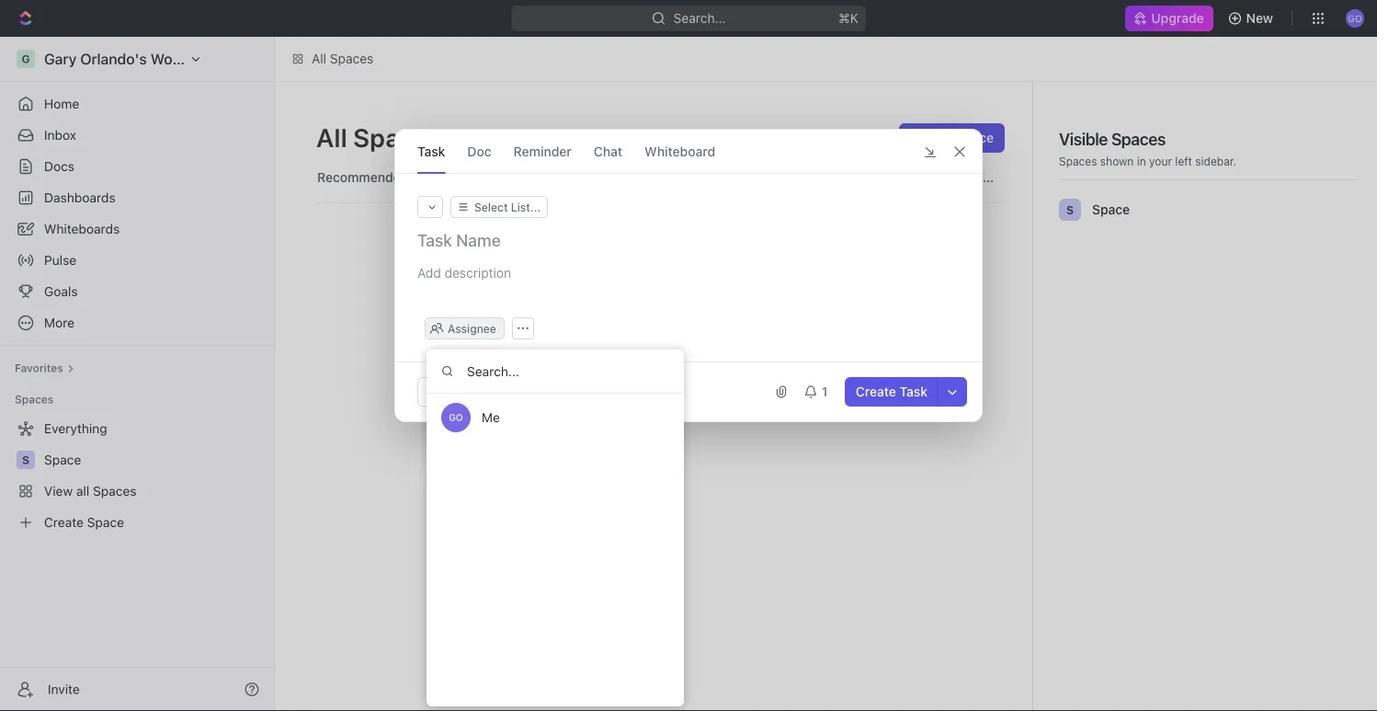 Task type: describe. For each thing, give the bounding box(es) containing it.
1 vertical spatial all spaces
[[316, 122, 442, 152]]

pulse
[[44, 252, 77, 268]]

home
[[44, 96, 79, 111]]

goals link
[[7, 277, 267, 306]]

goals
[[44, 284, 78, 299]]

whiteboard
[[645, 143, 716, 159]]

0 vertical spatial all spaces
[[312, 51, 374, 66]]

search... button
[[916, 163, 1005, 192]]

all spaces joined
[[616, 378, 705, 391]]

reminder button
[[514, 130, 572, 173]]

0 vertical spatial search...
[[674, 11, 726, 26]]

task button
[[418, 130, 446, 173]]

left
[[1176, 155, 1193, 167]]

assignee button
[[427, 321, 503, 336]]

Task Name text field
[[418, 229, 964, 251]]

visible spaces spaces shown in your left sidebar.
[[1060, 129, 1237, 167]]

space, , element
[[1060, 199, 1082, 221]]

new space button
[[900, 123, 1005, 153]]

docs link
[[7, 152, 267, 181]]

chat
[[594, 143, 623, 159]]

upgrade
[[1152, 11, 1205, 26]]

create
[[856, 384, 897, 399]]

joined
[[674, 378, 705, 391]]

tree inside the sidebar navigation
[[7, 414, 267, 537]]

1 vertical spatial all
[[316, 122, 348, 152]]

sidebar navigation
[[0, 37, 275, 711]]

dashboards
[[44, 190, 116, 205]]

chat button
[[594, 130, 623, 173]]

favorites button
[[7, 357, 82, 379]]

new space
[[927, 130, 994, 145]]

spaces inside the sidebar navigation
[[15, 393, 54, 406]]

reminder
[[514, 143, 572, 159]]

whiteboards
[[44, 221, 120, 236]]

space inside button
[[957, 130, 994, 145]]

Search... text field
[[427, 350, 684, 394]]

favorites
[[15, 361, 63, 374]]

s
[[1067, 203, 1074, 216]]

assignee
[[448, 322, 497, 335]]

shown
[[1101, 155, 1134, 167]]

docs
[[44, 159, 75, 174]]

me
[[482, 410, 500, 425]]

⌘k
[[839, 11, 859, 26]]

whiteboards link
[[7, 214, 267, 244]]



Task type: vqa. For each thing, say whether or not it's contained in the screenshot.
sidebar.
yes



Task type: locate. For each thing, give the bounding box(es) containing it.
dashboards link
[[7, 183, 267, 212]]

dialog
[[395, 129, 983, 422]]

create task button
[[845, 377, 939, 407]]

all spaces
[[312, 51, 374, 66], [316, 122, 442, 152]]

your
[[1150, 155, 1173, 167]]

0 vertical spatial new
[[1247, 11, 1274, 26]]

whiteboard button
[[645, 130, 716, 173]]

search... inside button
[[942, 170, 994, 185]]

task left the doc on the top left of page
[[418, 143, 446, 159]]

0 horizontal spatial space
[[957, 130, 994, 145]]

space up 'search...' button
[[957, 130, 994, 145]]

visible
[[1060, 129, 1108, 149]]

1 horizontal spatial search...
[[942, 170, 994, 185]]

spaces
[[330, 51, 374, 66], [353, 122, 442, 152], [1112, 129, 1166, 149], [1060, 155, 1098, 167], [633, 378, 671, 391], [15, 393, 54, 406]]

1 horizontal spatial new
[[1247, 11, 1274, 26]]

2 vertical spatial all
[[616, 378, 629, 391]]

task right 'create'
[[900, 384, 928, 399]]

inbox link
[[7, 120, 267, 150]]

home link
[[7, 89, 267, 119]]

upgrade link
[[1126, 6, 1214, 31]]

0 vertical spatial all
[[312, 51, 327, 66]]

0 horizontal spatial search...
[[674, 11, 726, 26]]

all
[[312, 51, 327, 66], [316, 122, 348, 152], [616, 378, 629, 391]]

1 horizontal spatial task
[[900, 384, 928, 399]]

create task
[[856, 384, 928, 399]]

new button
[[1221, 4, 1285, 33]]

search...
[[674, 11, 726, 26], [942, 170, 994, 185]]

pulse link
[[7, 246, 267, 275]]

0 horizontal spatial task
[[418, 143, 446, 159]]

0 horizontal spatial new
[[927, 130, 954, 145]]

task
[[418, 143, 446, 159], [900, 384, 928, 399]]

0 vertical spatial space
[[957, 130, 994, 145]]

1 vertical spatial search...
[[942, 170, 994, 185]]

tree
[[7, 414, 267, 537]]

doc button
[[468, 130, 492, 173]]

new inside button
[[1247, 11, 1274, 26]]

new
[[1247, 11, 1274, 26], [927, 130, 954, 145]]

invite
[[48, 682, 80, 697]]

space right space, , element
[[1093, 202, 1131, 217]]

space
[[957, 130, 994, 145], [1093, 202, 1131, 217]]

new up 'search...' button
[[927, 130, 954, 145]]

in
[[1138, 155, 1147, 167]]

dialog containing task
[[395, 129, 983, 422]]

1 horizontal spatial space
[[1093, 202, 1131, 217]]

doc
[[468, 143, 492, 159]]

go
[[449, 412, 463, 423]]

1 vertical spatial new
[[927, 130, 954, 145]]

task inside create task button
[[900, 384, 928, 399]]

new for new
[[1247, 11, 1274, 26]]

1 vertical spatial task
[[900, 384, 928, 399]]

new inside button
[[927, 130, 954, 145]]

sidebar.
[[1196, 155, 1237, 167]]

new for new space
[[927, 130, 954, 145]]

0 vertical spatial task
[[418, 143, 446, 159]]

inbox
[[44, 127, 76, 143]]

new right upgrade
[[1247, 11, 1274, 26]]

1 vertical spatial space
[[1093, 202, 1131, 217]]



